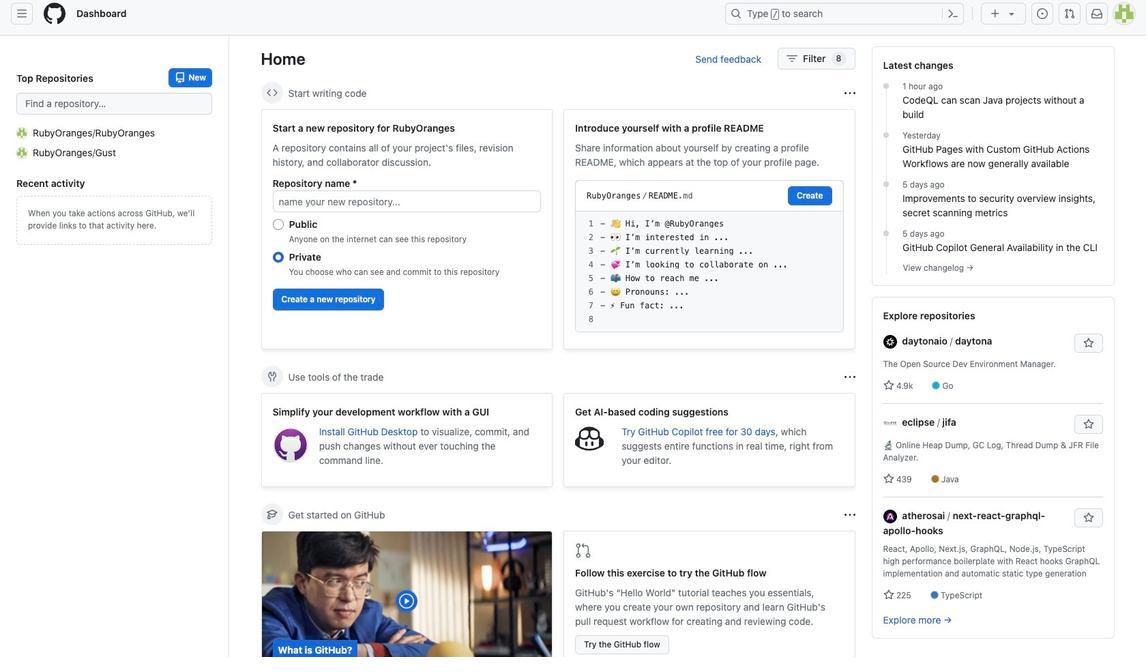 Task type: describe. For each thing, give the bounding box(es) containing it.
2 dot fill image from the top
[[881, 179, 892, 190]]

gust image
[[16, 147, 27, 158]]

star image for @atherosai profile icon
[[883, 590, 894, 601]]

star this repository image for @atherosai profile icon
[[1083, 512, 1094, 523]]

none radio inside start a new repository "element"
[[273, 219, 283, 230]]

what is github? image
[[262, 532, 552, 657]]

@eclipse profile image
[[883, 416, 897, 430]]

Top Repositories search field
[[16, 93, 212, 115]]

get ai-based coding suggestions element
[[564, 393, 855, 487]]

2 dot fill image from the top
[[881, 228, 892, 239]]

star image for @eclipse profile image
[[883, 474, 894, 484]]

star this repository image
[[1083, 338, 1094, 349]]

issue opened image
[[1037, 8, 1048, 19]]

@atherosai profile image
[[883, 510, 897, 524]]

star this repository image for @eclipse profile image
[[1083, 419, 1094, 430]]

why am i seeing this? image for get ai-based coding suggestions element
[[844, 372, 855, 382]]

tools image
[[266, 371, 277, 382]]

start a new repository element
[[261, 109, 553, 349]]

code image
[[266, 87, 277, 98]]

github desktop image
[[273, 427, 308, 463]]

play image
[[399, 593, 415, 609]]

rubyoranges image
[[16, 127, 27, 138]]

star image
[[883, 380, 894, 391]]

plus image
[[990, 8, 1001, 19]]



Task type: locate. For each thing, give the bounding box(es) containing it.
1 why am i seeing this? image from the top
[[844, 372, 855, 382]]

1 vertical spatial star this repository image
[[1083, 512, 1094, 523]]

filter image
[[787, 53, 798, 64]]

none radio inside start a new repository "element"
[[273, 252, 283, 263]]

introduce yourself with a profile readme element
[[564, 109, 855, 349]]

git pull request image
[[575, 542, 592, 559]]

simplify your development workflow with a gui element
[[261, 393, 553, 487]]

1 star this repository image from the top
[[1083, 419, 1094, 430]]

None radio
[[273, 219, 283, 230]]

0 vertical spatial star image
[[883, 474, 894, 484]]

1 dot fill image from the top
[[881, 130, 892, 141]]

dot fill image
[[881, 81, 892, 91], [881, 228, 892, 239]]

Find a repository… text field
[[16, 93, 212, 115]]

0 vertical spatial star this repository image
[[1083, 419, 1094, 430]]

@daytonaio profile image
[[883, 335, 897, 349]]

1 vertical spatial dot fill image
[[881, 228, 892, 239]]

2 why am i seeing this? image from the top
[[844, 509, 855, 520]]

None radio
[[273, 252, 283, 263]]

star this repository image
[[1083, 419, 1094, 430], [1083, 512, 1094, 523]]

why am i seeing this? image
[[844, 88, 855, 99]]

1 vertical spatial dot fill image
[[881, 179, 892, 190]]

0 vertical spatial why am i seeing this? image
[[844, 372, 855, 382]]

mortar board image
[[266, 509, 277, 520]]

homepage image
[[44, 3, 65, 25]]

0 vertical spatial dot fill image
[[881, 130, 892, 141]]

explore element
[[872, 46, 1115, 657]]

triangle down image
[[1006, 8, 1017, 19]]

2 star this repository image from the top
[[1083, 512, 1094, 523]]

1 dot fill image from the top
[[881, 81, 892, 91]]

command palette image
[[948, 8, 959, 19]]

what is github? element
[[261, 531, 553, 657]]

why am i seeing this? image left @atherosai profile icon
[[844, 509, 855, 520]]

1 vertical spatial why am i seeing this? image
[[844, 509, 855, 520]]

why am i seeing this? image for try the github flow element
[[844, 509, 855, 520]]

none submit inside introduce yourself with a profile readme element
[[788, 186, 832, 205]]

2 star image from the top
[[883, 590, 894, 601]]

dot fill image
[[881, 130, 892, 141], [881, 179, 892, 190]]

1 vertical spatial star image
[[883, 590, 894, 601]]

git pull request image
[[1064, 8, 1075, 19]]

star image
[[883, 474, 894, 484], [883, 590, 894, 601]]

why am i seeing this? image
[[844, 372, 855, 382], [844, 509, 855, 520]]

0 vertical spatial dot fill image
[[881, 81, 892, 91]]

None submit
[[788, 186, 832, 205]]

1 star image from the top
[[883, 474, 894, 484]]

try the github flow element
[[564, 531, 855, 657]]

explore repositories navigation
[[872, 297, 1115, 639]]

notifications image
[[1092, 8, 1103, 19]]

why am i seeing this? image left star image
[[844, 372, 855, 382]]

name your new repository... text field
[[273, 190, 541, 212]]



Task type: vqa. For each thing, say whether or not it's contained in the screenshot.
Top Repositories search field
yes



